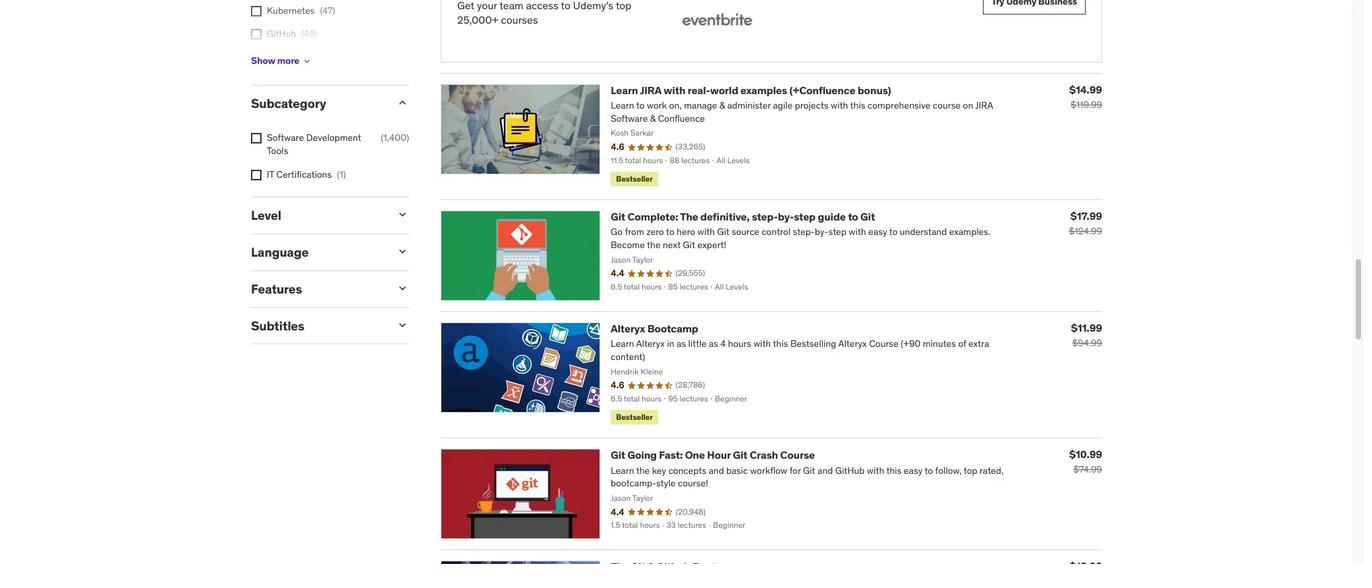 Task type: locate. For each thing, give the bounding box(es) containing it.
the
[[680, 210, 698, 223]]

$17.99 $124.99
[[1069, 210, 1102, 237]]

0 vertical spatial to
[[561, 0, 570, 12]]

3 small image from the top
[[396, 319, 409, 332]]

kubernetes
[[267, 5, 315, 16]]

$17.99
[[1070, 210, 1102, 223]]

1 small image from the top
[[396, 96, 409, 109]]

$10.99 $74.99
[[1069, 448, 1102, 476]]

small image
[[396, 96, 409, 109], [396, 208, 409, 222], [396, 319, 409, 332]]

hour
[[707, 449, 731, 462]]

development
[[306, 132, 361, 144]]

going
[[627, 449, 657, 462]]

xsmall image down xsmall image
[[251, 29, 262, 40]]

xsmall image right 'more'
[[302, 56, 313, 66]]

fast:
[[659, 449, 683, 462]]

small image
[[396, 245, 409, 258], [396, 282, 409, 295]]

to
[[561, 0, 570, 12], [848, 210, 858, 223]]

small image for language
[[396, 245, 409, 258]]

xsmall image left it
[[251, 170, 262, 180]]

git going fast: one hour git crash course link
[[611, 449, 815, 462]]

it
[[267, 168, 274, 180]]

2 small image from the top
[[396, 208, 409, 222]]

git left 'going'
[[611, 449, 625, 462]]

2 vertical spatial small image
[[396, 319, 409, 332]]

(47)
[[320, 5, 335, 16]]

0 horizontal spatial to
[[561, 0, 570, 12]]

1 horizontal spatial to
[[848, 210, 858, 223]]

guide
[[818, 210, 846, 223]]

$119.99
[[1071, 99, 1102, 111]]

tools
[[267, 145, 288, 157]]

1 small image from the top
[[396, 245, 409, 258]]

$74.99
[[1073, 464, 1102, 476]]

learn jira with real-world examples (+confluence bonus)
[[611, 84, 891, 97]]

$10.99
[[1069, 448, 1102, 461]]

learn
[[611, 84, 638, 97]]

$14.99
[[1069, 83, 1102, 96]]

(+confluence
[[789, 84, 855, 97]]

0 vertical spatial small image
[[396, 96, 409, 109]]

level
[[251, 208, 281, 224]]

xsmall image for it certifications
[[251, 170, 262, 180]]

features button
[[251, 281, 385, 297]]

it certifications (1)
[[267, 168, 346, 180]]

show more button
[[251, 48, 313, 74]]

git complete: the definitive, step-by-step guide to git
[[611, 210, 875, 223]]

xsmall image for software development tools
[[251, 133, 262, 144]]

git going fast: one hour git crash course
[[611, 449, 815, 462]]

git left complete: at left top
[[611, 210, 625, 223]]

eventbrite image
[[679, 7, 755, 36]]

2 small image from the top
[[396, 282, 409, 295]]

to right guide
[[848, 210, 858, 223]]

course
[[780, 449, 815, 462]]

$124.99
[[1069, 225, 1102, 237]]

git complete: the definitive, step-by-step guide to git link
[[611, 210, 875, 223]]

show more
[[251, 55, 299, 67]]

to right the 'access'
[[561, 0, 570, 12]]

$14.99 $119.99
[[1069, 83, 1102, 111]]

learn jira with real-world examples (+confluence bonus) link
[[611, 84, 891, 97]]

courses
[[501, 13, 538, 26]]

language button
[[251, 244, 385, 260]]

0 vertical spatial small image
[[396, 245, 409, 258]]

1 vertical spatial to
[[848, 210, 858, 223]]

(1,400)
[[381, 132, 409, 144]]

level button
[[251, 208, 385, 224]]

1 vertical spatial small image
[[396, 282, 409, 295]]

xsmall image
[[251, 29, 262, 40], [302, 56, 313, 66], [251, 133, 262, 144], [251, 170, 262, 180]]

xsmall image left software
[[251, 133, 262, 144]]

alteryx
[[611, 322, 645, 335]]

git right hour
[[733, 449, 747, 462]]

kubernetes (47)
[[267, 5, 335, 16]]

git
[[611, 210, 625, 223], [860, 210, 875, 223], [611, 449, 625, 462], [733, 449, 747, 462]]

show
[[251, 55, 275, 67]]

1 vertical spatial small image
[[396, 208, 409, 222]]

small image for subcategory
[[396, 96, 409, 109]]



Task type: vqa. For each thing, say whether or not it's contained in the screenshot.
Going
yes



Task type: describe. For each thing, give the bounding box(es) containing it.
alteryx bootcamp
[[611, 322, 698, 335]]

top
[[616, 0, 631, 12]]

access
[[526, 0, 559, 12]]

subcategory button
[[251, 95, 385, 111]]

real-
[[688, 84, 710, 97]]

xsmall image for github
[[251, 29, 262, 40]]

team
[[500, 0, 524, 12]]

complete:
[[627, 210, 678, 223]]

$11.99 $94.99
[[1071, 322, 1102, 349]]

udemy's
[[573, 0, 613, 12]]

jira
[[640, 84, 661, 97]]

github
[[267, 28, 296, 40]]

subtitles button
[[251, 318, 385, 334]]

git right guide
[[860, 210, 875, 223]]

to inside get your team access to udemy's top 25,000+ courses
[[561, 0, 570, 12]]

definitive,
[[700, 210, 750, 223]]

features
[[251, 281, 302, 297]]

your
[[477, 0, 497, 12]]

get
[[457, 0, 474, 12]]

language
[[251, 244, 309, 260]]

(46)
[[301, 28, 318, 40]]

github (46)
[[267, 28, 318, 40]]

xsmall image
[[251, 6, 262, 16]]

(1)
[[337, 168, 346, 180]]

with
[[664, 84, 685, 97]]

by-
[[778, 210, 794, 223]]

small image for features
[[396, 282, 409, 295]]

software
[[267, 132, 304, 144]]

crash
[[750, 449, 778, 462]]

get your team access to udemy's top 25,000+ courses
[[457, 0, 631, 26]]

certifications
[[276, 168, 332, 180]]

alteryx bootcamp link
[[611, 322, 698, 335]]

software development tools
[[267, 132, 361, 157]]

small image for subtitles
[[396, 319, 409, 332]]

$11.99
[[1071, 322, 1102, 335]]

step
[[794, 210, 816, 223]]

25,000+
[[457, 13, 499, 26]]

one
[[685, 449, 705, 462]]

bonus)
[[858, 84, 891, 97]]

more
[[277, 55, 299, 67]]

devops
[[267, 51, 299, 63]]

subtitles
[[251, 318, 304, 334]]

subcategory
[[251, 95, 326, 111]]

$94.99
[[1072, 337, 1102, 349]]

bootcamp
[[647, 322, 698, 335]]

examples
[[740, 84, 787, 97]]

xsmall image inside show more button
[[302, 56, 313, 66]]

step-
[[752, 210, 778, 223]]

small image for level
[[396, 208, 409, 222]]

world
[[710, 84, 738, 97]]



